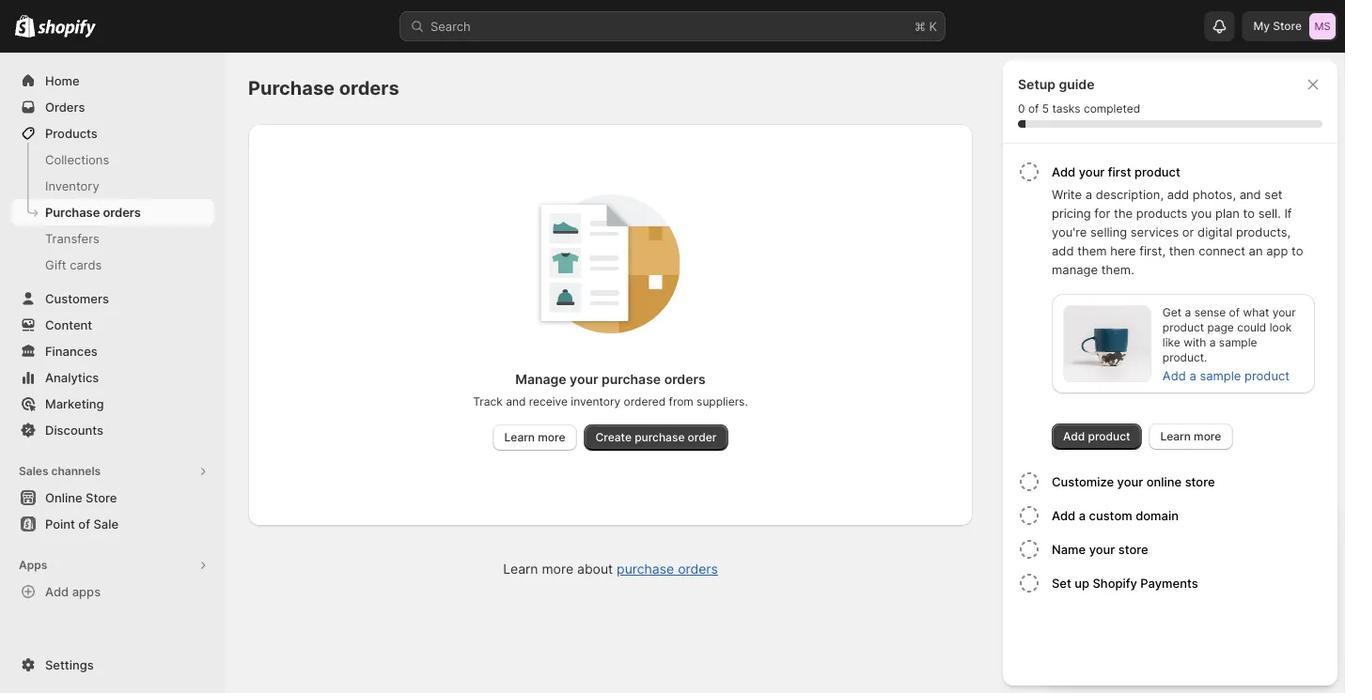 Task type: describe. For each thing, give the bounding box(es) containing it.
online store link
[[11, 485, 214, 512]]

finances
[[45, 344, 98, 359]]

customize
[[1052, 475, 1114, 489]]

point
[[45, 517, 75, 532]]

domain
[[1136, 509, 1179, 523]]

your right extend on the right of page
[[1203, 587, 1229, 601]]

select
[[1067, 587, 1103, 601]]

sense
[[1195, 306, 1226, 320]]

products
[[45, 126, 98, 141]]

online
[[45, 491, 82, 505]]

a for sense
[[1185, 306, 1192, 320]]

orders
[[45, 100, 85, 114]]

them
[[1078, 244, 1107, 258]]

a for description,
[[1086, 187, 1093, 202]]

mark name your store as done image
[[1018, 539, 1041, 561]]

0 vertical spatial add
[[1168, 187, 1190, 202]]

for for just
[[1067, 606, 1083, 620]]

product down get
[[1163, 321, 1205, 335]]

for for the
[[1095, 206, 1111, 220]]

create purchase order link
[[584, 425, 728, 451]]

manage
[[1052, 262, 1098, 277]]

write
[[1052, 187, 1082, 202]]

0 vertical spatial sample
[[1219, 336, 1258, 350]]

get
[[1163, 306, 1182, 320]]

my store image
[[1310, 13, 1336, 39]]

0 of 5 tasks completed
[[1018, 102, 1141, 116]]

1 horizontal spatial purchase
[[248, 77, 335, 100]]

order
[[688, 431, 717, 445]]

add apps
[[45, 585, 101, 599]]

receive
[[529, 395, 568, 409]]

add for your
[[1052, 165, 1076, 179]]

discounts link
[[11, 417, 214, 444]]

name your store button
[[1052, 533, 1331, 567]]

discounts
[[45, 423, 103, 438]]

purchase inside "manage your purchase orders track and receive inventory ordered from suppliers."
[[602, 372, 661, 388]]

then
[[1169, 244, 1196, 258]]

first inside select a plan to extend your shopify trial for just $1/month for your first 3 months.
[[1217, 606, 1240, 620]]

more left about
[[542, 562, 574, 578]]

of inside get a sense of what your product page could look like with a sample product. add a sample product
[[1229, 306, 1240, 320]]

sales channels
[[19, 465, 101, 479]]

manage
[[516, 372, 567, 388]]

mark customize your online store as done image
[[1018, 471, 1041, 494]]

trial for just
[[1113, 522, 1146, 545]]

create purchase order
[[596, 431, 717, 445]]

like
[[1163, 336, 1181, 350]]

setup
[[1018, 77, 1056, 93]]

the
[[1114, 206, 1133, 220]]

of for sale
[[78, 517, 90, 532]]

more down receive
[[538, 431, 566, 445]]

pricing
[[1052, 206, 1091, 220]]

you're
[[1052, 225, 1087, 239]]

purchase orders inside purchase orders link
[[45, 205, 141, 220]]

online store
[[45, 491, 117, 505]]

add apps button
[[11, 579, 214, 606]]

selling
[[1091, 225, 1128, 239]]

your inside "manage your purchase orders track and receive inventory ordered from suppliers."
[[570, 372, 598, 388]]

manage your purchase orders track and receive inventory ordered from suppliers.
[[473, 372, 748, 409]]

analytics
[[45, 370, 99, 385]]

suppliers.
[[697, 395, 748, 409]]

here
[[1111, 244, 1136, 258]]

get a sense of what your product page could look like with a sample product. add a sample product
[[1163, 306, 1296, 383]]

content
[[45, 318, 92, 332]]

guide
[[1059, 77, 1095, 93]]

set
[[1052, 576, 1072, 591]]

a down page
[[1210, 336, 1216, 350]]

app
[[1267, 244, 1289, 258]]

online
[[1147, 475, 1182, 489]]

point of sale link
[[11, 512, 214, 538]]

a for plan
[[1107, 587, 1114, 601]]

⌘ k
[[915, 19, 937, 33]]

inventory link
[[11, 173, 214, 199]]

inventory
[[571, 395, 621, 409]]

point of sale
[[45, 517, 119, 532]]

⌘
[[915, 19, 926, 33]]

completed
[[1084, 102, 1141, 116]]

customers
[[45, 291, 109, 306]]

settings link
[[11, 653, 214, 679]]

online store button
[[0, 485, 226, 512]]

could
[[1238, 321, 1267, 335]]

create
[[596, 431, 632, 445]]

orders link
[[11, 94, 214, 120]]

just inside dropdown button
[[1151, 522, 1183, 545]]

gift
[[45, 258, 66, 272]]

your inside get a sense of what your product page could look like with a sample product. add a sample product
[[1273, 306, 1296, 320]]

up
[[1075, 576, 1090, 591]]

3
[[1244, 606, 1251, 620]]

1 horizontal spatial purchase orders
[[248, 77, 399, 100]]

learn down receive
[[505, 431, 535, 445]]

products link
[[11, 120, 214, 147]]

search
[[431, 19, 471, 33]]

shopify inside button
[[1093, 576, 1138, 591]]

customers link
[[11, 286, 214, 312]]

your inside "button"
[[1118, 475, 1144, 489]]

your trial just started button
[[1048, 506, 1331, 545]]

apps button
[[11, 553, 214, 579]]

point of sale button
[[0, 512, 226, 538]]

add for apps
[[45, 585, 69, 599]]

set up shopify payments button
[[1052, 567, 1331, 601]]

setup guide
[[1018, 77, 1095, 93]]

orders inside "manage your purchase orders track and receive inventory ordered from suppliers."
[[664, 372, 706, 388]]

1 vertical spatial sample
[[1200, 369, 1242, 383]]

your inside button
[[1089, 543, 1116, 557]]

your for your trial ends on
[[1067, 557, 1093, 571]]

2 vertical spatial purchase
[[617, 562, 674, 578]]

settings
[[45, 658, 94, 673]]

look
[[1270, 321, 1292, 335]]

product.
[[1163, 351, 1208, 365]]

to inside select a plan to extend your shopify trial for just $1/month for your first 3 months.
[[1145, 587, 1157, 601]]

add a sample product button
[[1152, 363, 1301, 389]]

transfers link
[[11, 226, 214, 252]]

mark add your first product as done image
[[1018, 161, 1041, 183]]

or
[[1183, 225, 1195, 239]]



Task type: locate. For each thing, give the bounding box(es) containing it.
0 vertical spatial purchase orders
[[248, 77, 399, 100]]

ordered
[[624, 395, 666, 409]]

0 horizontal spatial to
[[1145, 587, 1157, 601]]

mark add a custom domain as done image
[[1018, 505, 1041, 527]]

orders
[[339, 77, 399, 100], [103, 205, 141, 220], [664, 372, 706, 388], [678, 562, 718, 578]]

learn more link down receive
[[493, 425, 577, 451]]

add a custom domain button
[[1052, 499, 1331, 533]]

2 vertical spatial of
[[78, 517, 90, 532]]

apps
[[19, 559, 47, 573]]

store right my
[[1273, 19, 1302, 33]]

0 horizontal spatial of
[[78, 517, 90, 532]]

trial for ends
[[1097, 557, 1118, 571]]

add inside get a sense of what your product page could look like with a sample product. add a sample product
[[1163, 369, 1186, 383]]

store left on
[[1119, 543, 1149, 557]]

purchase inside create purchase order link
[[635, 431, 685, 445]]

cards
[[70, 258, 102, 272]]

0 horizontal spatial first
[[1108, 165, 1132, 179]]

customize your online store
[[1052, 475, 1215, 489]]

a inside select a plan to extend your shopify trial for just $1/month for your first 3 months.
[[1107, 587, 1114, 601]]

mark set up shopify payments as done image
[[1018, 573, 1041, 595]]

1 horizontal spatial shopify
[[1232, 587, 1276, 601]]

0 horizontal spatial plan
[[1117, 587, 1142, 601]]

a down product.
[[1190, 369, 1197, 383]]

learn more link up customize your online store "button"
[[1149, 424, 1233, 450]]

trial inside dropdown button
[[1113, 522, 1146, 545]]

shopify up 3
[[1232, 587, 1276, 601]]

purchase right about
[[617, 562, 674, 578]]

store up add a custom domain button
[[1185, 475, 1215, 489]]

first up the "description,"
[[1108, 165, 1132, 179]]

your up write
[[1079, 165, 1105, 179]]

connect
[[1199, 244, 1246, 258]]

your up your trial ends on
[[1067, 522, 1107, 545]]

payments
[[1141, 576, 1199, 591]]

your left online
[[1118, 475, 1144, 489]]

for up selling
[[1095, 206, 1111, 220]]

of left 5 at the top of the page
[[1029, 102, 1039, 116]]

purchase orders link
[[11, 199, 214, 226]]

2 horizontal spatial for
[[1169, 606, 1185, 620]]

sales channels button
[[11, 459, 214, 485]]

add product
[[1063, 430, 1131, 444]]

of up page
[[1229, 306, 1240, 320]]

and for description,
[[1240, 187, 1262, 202]]

your trial just started
[[1067, 522, 1253, 545]]

0 vertical spatial store
[[1273, 19, 1302, 33]]

1 horizontal spatial to
[[1244, 206, 1255, 220]]

and inside "manage your purchase orders track and receive inventory ordered from suppliers."
[[506, 395, 526, 409]]

a right "select"
[[1107, 587, 1114, 601]]

0 vertical spatial to
[[1244, 206, 1255, 220]]

name
[[1052, 543, 1086, 557]]

if
[[1285, 206, 1292, 220]]

of left sale
[[78, 517, 90, 532]]

just
[[1151, 522, 1183, 545], [1087, 606, 1107, 620]]

started
[[1189, 522, 1253, 545]]

more up customize your online store "button"
[[1194, 430, 1222, 444]]

for inside write a description, add photos, and set pricing for the products you plan to sell. if you're selling services or digital products, add them here first, then connect an app to manage them.
[[1095, 206, 1111, 220]]

shopify down your trial ends on
[[1093, 576, 1138, 591]]

store for online store
[[86, 491, 117, 505]]

add
[[1052, 165, 1076, 179], [1163, 369, 1186, 383], [1063, 430, 1085, 444], [1052, 509, 1076, 523], [45, 585, 69, 599]]

from
[[669, 395, 694, 409]]

purchase orders
[[248, 77, 399, 100], [45, 205, 141, 220]]

purchase orders link
[[617, 562, 718, 578]]

your for your trial just started
[[1067, 522, 1107, 545]]

1 your from the top
[[1067, 522, 1107, 545]]

1 horizontal spatial just
[[1151, 522, 1183, 545]]

add inside button
[[1052, 165, 1076, 179]]

a right write
[[1086, 187, 1093, 202]]

services
[[1131, 225, 1179, 239]]

0 horizontal spatial learn more link
[[493, 425, 577, 451]]

collections
[[45, 152, 109, 167]]

months.
[[1255, 606, 1301, 620]]

k
[[929, 19, 937, 33]]

transfers
[[45, 231, 100, 246]]

add inside button
[[45, 585, 69, 599]]

1 horizontal spatial learn more link
[[1149, 424, 1233, 450]]

purchase down ordered
[[635, 431, 685, 445]]

0 vertical spatial and
[[1240, 187, 1262, 202]]

add up write
[[1052, 165, 1076, 179]]

0 horizontal spatial shopify
[[1093, 576, 1138, 591]]

and for purchase
[[506, 395, 526, 409]]

and left set
[[1240, 187, 1262, 202]]

set
[[1265, 187, 1283, 202]]

first left 3
[[1217, 606, 1240, 620]]

learn left about
[[503, 562, 538, 578]]

1 vertical spatial purchase orders
[[45, 205, 141, 220]]

add up name
[[1052, 509, 1076, 523]]

your
[[1067, 522, 1107, 545], [1067, 557, 1093, 571]]

0 vertical spatial store
[[1185, 475, 1215, 489]]

shopify inside select a plan to extend your shopify trial for just $1/month for your first 3 months.
[[1232, 587, 1276, 601]]

product up the "description,"
[[1135, 165, 1181, 179]]

2 horizontal spatial of
[[1229, 306, 1240, 320]]

1 vertical spatial and
[[506, 395, 526, 409]]

and right 'track'
[[506, 395, 526, 409]]

add for a
[[1052, 509, 1076, 523]]

select a plan to extend your shopify trial for just $1/month for your first 3 months.
[[1067, 587, 1301, 620]]

of for 5
[[1029, 102, 1039, 116]]

1 horizontal spatial plan
[[1216, 206, 1240, 220]]

extend
[[1160, 587, 1200, 601]]

and inside write a description, add photos, and set pricing for the products you plan to sell. if you're selling services or digital products, add them here first, then connect an app to manage them.
[[1240, 187, 1262, 202]]

0 vertical spatial plan
[[1216, 206, 1240, 220]]

a inside write a description, add photos, and set pricing for the products you plan to sell. if you're selling services or digital products, add them here first, then connect an app to manage them.
[[1086, 187, 1093, 202]]

add up products
[[1168, 187, 1190, 202]]

1 vertical spatial purchase
[[45, 205, 100, 220]]

description,
[[1096, 187, 1164, 202]]

1 vertical spatial purchase
[[635, 431, 685, 445]]

product down "look"
[[1245, 369, 1290, 383]]

a for custom
[[1079, 509, 1086, 523]]

content link
[[11, 312, 214, 339]]

0 horizontal spatial store
[[1119, 543, 1149, 557]]

store
[[1185, 475, 1215, 489], [1119, 543, 1149, 557]]

store up sale
[[86, 491, 117, 505]]

add your first product button
[[1052, 155, 1331, 185]]

your inside button
[[1079, 165, 1105, 179]]

sales
[[19, 465, 48, 479]]

first,
[[1140, 244, 1166, 258]]

home
[[45, 73, 80, 88]]

learn more about purchase orders
[[503, 562, 718, 578]]

marketing
[[45, 397, 104, 411]]

on
[[1154, 557, 1168, 571]]

1 vertical spatial your
[[1067, 557, 1093, 571]]

add left apps at the bottom
[[45, 585, 69, 599]]

sell.
[[1259, 206, 1281, 220]]

photos,
[[1193, 187, 1236, 202]]

your trial just started element
[[1048, 555, 1331, 679]]

1 horizontal spatial for
[[1095, 206, 1111, 220]]

trial up ends
[[1113, 522, 1146, 545]]

0 horizontal spatial store
[[86, 491, 117, 505]]

add inside button
[[1052, 509, 1076, 523]]

your up up
[[1067, 557, 1093, 571]]

1 horizontal spatial first
[[1217, 606, 1240, 620]]

1 vertical spatial trial
[[1097, 557, 1118, 571]]

0 vertical spatial just
[[1151, 522, 1183, 545]]

first
[[1108, 165, 1132, 179], [1217, 606, 1240, 620]]

to up $1/month at the right of page
[[1145, 587, 1157, 601]]

add product link
[[1052, 424, 1142, 450]]

trial up set up shopify payments at bottom right
[[1097, 557, 1118, 571]]

sample down could
[[1219, 336, 1258, 350]]

2 your from the top
[[1067, 557, 1093, 571]]

1 vertical spatial first
[[1217, 606, 1240, 620]]

finances link
[[11, 339, 214, 365]]

for down "select"
[[1067, 606, 1083, 620]]

1 vertical spatial just
[[1087, 606, 1107, 620]]

0 vertical spatial of
[[1029, 102, 1039, 116]]

1 vertical spatial store
[[1119, 543, 1149, 557]]

plan up digital
[[1216, 206, 1240, 220]]

0 vertical spatial trial
[[1113, 522, 1146, 545]]

a
[[1086, 187, 1093, 202], [1185, 306, 1192, 320], [1210, 336, 1216, 350], [1190, 369, 1197, 383], [1079, 509, 1086, 523], [1107, 587, 1114, 601]]

write a description, add photos, and set pricing for the products you plan to sell. if you're selling services or digital products, add them here first, then connect an app to manage them.
[[1052, 187, 1304, 277]]

learn up online
[[1161, 430, 1191, 444]]

to left sell.
[[1244, 206, 1255, 220]]

1 horizontal spatial store
[[1185, 475, 1215, 489]]

0 vertical spatial purchase
[[248, 77, 335, 100]]

1 vertical spatial of
[[1229, 306, 1240, 320]]

2 horizontal spatial to
[[1292, 244, 1304, 258]]

add your first product element
[[1015, 185, 1331, 450]]

my
[[1254, 19, 1270, 33]]

add up customize
[[1063, 430, 1085, 444]]

product inside button
[[1135, 165, 1181, 179]]

0 horizontal spatial and
[[506, 395, 526, 409]]

5
[[1043, 102, 1049, 116]]

plan up $1/month at the right of page
[[1117, 587, 1142, 601]]

shopify image
[[15, 15, 35, 37], [38, 19, 96, 38]]

learn more down receive
[[505, 431, 566, 445]]

to right app
[[1292, 244, 1304, 258]]

0 horizontal spatial purchase orders
[[45, 205, 141, 220]]

store inside button
[[1119, 543, 1149, 557]]

learn more link
[[1149, 424, 1233, 450], [493, 425, 577, 451]]

add for product
[[1063, 430, 1085, 444]]

product up customize your online store
[[1088, 430, 1131, 444]]

your up "look"
[[1273, 306, 1296, 320]]

learn more link inside the add your first product 'element'
[[1149, 424, 1233, 450]]

add down you're
[[1052, 244, 1074, 258]]

plan inside select a plan to extend your shopify trial for just $1/month for your first 3 months.
[[1117, 587, 1142, 601]]

2 vertical spatial to
[[1145, 587, 1157, 601]]

learn
[[1161, 430, 1191, 444], [505, 431, 535, 445], [503, 562, 538, 578]]

learn more up customize your online store "button"
[[1161, 430, 1222, 444]]

what
[[1243, 306, 1270, 320]]

2 vertical spatial trial
[[1280, 587, 1301, 601]]

0 horizontal spatial add
[[1052, 244, 1074, 258]]

and
[[1240, 187, 1262, 202], [506, 395, 526, 409]]

0 horizontal spatial shopify image
[[15, 15, 35, 37]]

your trial ends on
[[1067, 557, 1171, 571]]

about
[[577, 562, 613, 578]]

0 vertical spatial first
[[1108, 165, 1132, 179]]

name your store
[[1052, 543, 1149, 557]]

0 vertical spatial your
[[1067, 522, 1107, 545]]

plan inside write a description, add photos, and set pricing for the products you plan to sell. if you're selling services or digital products, add them here first, then connect an app to manage them.
[[1216, 206, 1240, 220]]

of inside button
[[78, 517, 90, 532]]

store inside button
[[86, 491, 117, 505]]

a inside button
[[1079, 509, 1086, 523]]

0 horizontal spatial for
[[1067, 606, 1083, 620]]

0 horizontal spatial learn more
[[505, 431, 566, 445]]

your right name
[[1089, 543, 1116, 557]]

sale
[[93, 517, 119, 532]]

product inside 'link'
[[1088, 430, 1131, 444]]

store inside "button"
[[1185, 475, 1215, 489]]

gift cards
[[45, 258, 102, 272]]

0 horizontal spatial purchase
[[45, 205, 100, 220]]

collections link
[[11, 147, 214, 173]]

1 horizontal spatial of
[[1029, 102, 1039, 116]]

your down extend on the right of page
[[1188, 606, 1214, 620]]

analytics link
[[11, 365, 214, 391]]

purchase up ordered
[[602, 372, 661, 388]]

your inside dropdown button
[[1067, 522, 1107, 545]]

0 horizontal spatial just
[[1087, 606, 1107, 620]]

1 horizontal spatial and
[[1240, 187, 1262, 202]]

a left 'custom'
[[1079, 509, 1086, 523]]

more inside the add your first product 'element'
[[1194, 430, 1222, 444]]

store
[[1273, 19, 1302, 33], [86, 491, 117, 505]]

sample down product.
[[1200, 369, 1242, 383]]

just inside select a plan to extend your shopify trial for just $1/month for your first 3 months.
[[1087, 606, 1107, 620]]

trial up months.
[[1280, 587, 1301, 601]]

your up inventory
[[570, 372, 598, 388]]

0 vertical spatial purchase
[[602, 372, 661, 388]]

1 vertical spatial to
[[1292, 244, 1304, 258]]

with
[[1184, 336, 1207, 350]]

ends
[[1122, 557, 1150, 571]]

first inside button
[[1108, 165, 1132, 179]]

setup guide dialog
[[1003, 60, 1338, 686]]

for down extend on the right of page
[[1169, 606, 1185, 620]]

1 vertical spatial store
[[86, 491, 117, 505]]

tasks
[[1053, 102, 1081, 116]]

learn inside the add your first product 'element'
[[1161, 430, 1191, 444]]

trial inside select a plan to extend your shopify trial for just $1/month for your first 3 months.
[[1280, 587, 1301, 601]]

store for my store
[[1273, 19, 1302, 33]]

add inside 'link'
[[1063, 430, 1085, 444]]

add down product.
[[1163, 369, 1186, 383]]

1 horizontal spatial shopify image
[[38, 19, 96, 38]]

a right get
[[1185, 306, 1192, 320]]

1 vertical spatial plan
[[1117, 587, 1142, 601]]

1 vertical spatial add
[[1052, 244, 1074, 258]]

learn more inside the add your first product 'element'
[[1161, 430, 1222, 444]]

track
[[473, 395, 503, 409]]

plan
[[1216, 206, 1240, 220], [1117, 587, 1142, 601]]

1 horizontal spatial store
[[1273, 19, 1302, 33]]

1 horizontal spatial learn more
[[1161, 430, 1222, 444]]

0
[[1018, 102, 1025, 116]]

1 horizontal spatial add
[[1168, 187, 1190, 202]]

your
[[1079, 165, 1105, 179], [1273, 306, 1296, 320], [570, 372, 598, 388], [1118, 475, 1144, 489], [1089, 543, 1116, 557], [1203, 587, 1229, 601], [1188, 606, 1214, 620]]



Task type: vqa. For each thing, say whether or not it's contained in the screenshot.
Search countries text field
no



